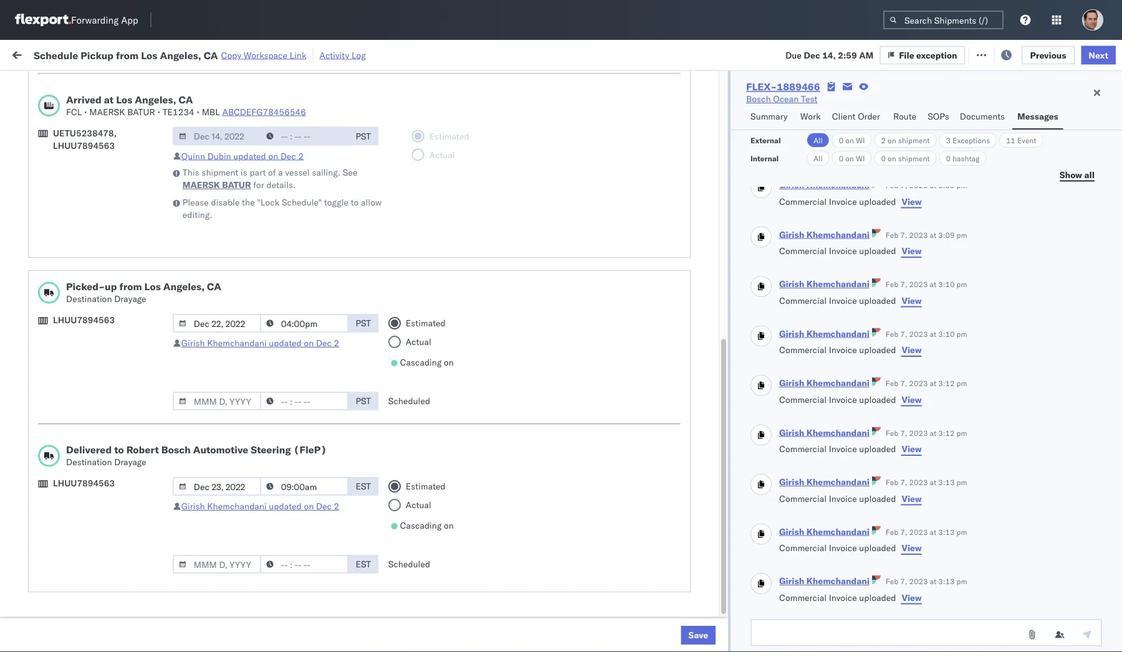 Task type: vqa. For each thing, say whether or not it's contained in the screenshot.


Task type: describe. For each thing, give the bounding box(es) containing it.
3 2130387 from the top
[[715, 509, 753, 520]]

internal
[[751, 154, 779, 163]]

batur inside this shipment is part of a vessel sailing. see maersk batur for details.
[[222, 180, 251, 190]]

6 resize handle column header from the left
[[647, 97, 662, 653]]

5 schedule pickup from los angeles, ca link from the top
[[29, 474, 177, 499]]

gvcu5265864 for 8:30 am est, feb 3, 2023
[[768, 618, 830, 629]]

1 flex-2130387 from the top
[[688, 427, 753, 438]]

is
[[241, 167, 247, 178]]

2 ceau7522281, hlxu6269489, hlxu8034992 from the top
[[768, 180, 962, 190]]

due
[[786, 49, 802, 60]]

-- : -- -- text field for ca
[[260, 392, 348, 411]]

3:10 for 4th girish khemchandani button from the top of the page
[[939, 330, 955, 339]]

uploaded for 2nd girish khemchandani button from the bottom of the page
[[859, 543, 896, 554]]

khemchandani for 5th girish khemchandani button
[[807, 378, 870, 389]]

3:00 am edt, aug 19, 2022
[[201, 125, 316, 136]]

2 schedule pickup from los angeles, ca button from the top
[[29, 200, 177, 226]]

8 girish khemchandani button from the top
[[779, 527, 870, 538]]

invoice for seventh girish khemchandani button from the bottom
[[829, 296, 857, 306]]

upload customs clearance documents button for 2:00 am est, nov 9, 2022
[[29, 282, 177, 308]]

1 appointment from the top
[[102, 152, 153, 163]]

187 on track
[[286, 48, 337, 59]]

9 commercial from the top
[[779, 593, 827, 604]]

est, for 8:30 am est, feb 3, 2023
[[238, 619, 257, 630]]

the
[[242, 197, 255, 208]]

at inside arrived at los angeles, ca fcl • maersk batur • te1234 • mbl abcdefg78456546
[[104, 93, 114, 106]]

view button for 9th girish khemchandani button from the bottom
[[901, 196, 922, 208]]

work button
[[795, 105, 827, 130]]

confirm inside confirm pickup from rotterdam, netherlands
[[29, 585, 61, 595]]

delivered
[[66, 444, 112, 456]]

1 schedule pickup from los angeles, ca button from the top
[[29, 172, 177, 199]]

4 schedule pickup from los angeles, ca button from the top
[[29, 392, 177, 418]]

pm for 11:30 pm est, jan 28, 2023
[[227, 509, 241, 520]]

9 ocean fcl from the top
[[382, 509, 425, 520]]

am up maersk batur "link"
[[222, 152, 236, 163]]

2022 down vessel
[[289, 180, 310, 191]]

copy workspace link button
[[221, 50, 306, 60]]

2 -- : -- -- text field from the top
[[260, 314, 348, 333]]

pickup for first schedule pickup from los angeles, ca button
[[68, 173, 95, 184]]

steering
[[251, 444, 291, 456]]

invoice for ninth girish khemchandani button
[[829, 593, 857, 604]]

at for 9th girish khemchandani button from the bottom
[[930, 181, 937, 190]]

allow
[[361, 197, 382, 208]]

messages button
[[1013, 105, 1063, 130]]

1 2130384 from the top
[[715, 537, 753, 547]]

1 view from the top
[[902, 196, 922, 207]]

nov up of
[[260, 152, 276, 163]]

7, for view button related to 5th girish khemchandani button
[[900, 379, 907, 389]]

drayage inside the delivered to robert bosch automotive steering (flep) destination drayage
[[114, 457, 146, 468]]

abcdefg78456546 button
[[222, 106, 306, 117]]

2 lagerfeld from the top
[[669, 454, 706, 465]]

5 flex-2130387 from the top
[[688, 619, 753, 630]]

5 2130387 from the top
[[715, 619, 753, 630]]

3 customs from the top
[[59, 502, 94, 513]]

los inside picked-up from los angeles, ca destination drayage
[[144, 281, 161, 293]]

maeu9736123
[[849, 399, 912, 410]]

1 schedule delivery appointment from the top
[[29, 152, 153, 163]]

5 integration from the top
[[544, 564, 587, 575]]

confirm inside confirm pickup from los angeles, ca
[[29, 338, 61, 349]]

3 commercial from the top
[[779, 296, 827, 306]]

est, for 2:00 am est, feb 3, 2023
[[238, 591, 257, 602]]

am up disable
[[222, 180, 236, 191]]

pm for view button for ninth girish khemchandani button
[[957, 578, 967, 587]]

at for 2nd girish khemchandani button from the bottom of the page
[[930, 528, 937, 537]]

forwarding app link
[[15, 14, 138, 26]]

up
[[105, 281, 117, 293]]

5 girish khemchandani button from the top
[[779, 378, 870, 389]]

7:00
[[201, 344, 220, 355]]

7, for view button for ninth girish khemchandani button
[[900, 578, 907, 587]]

girish khemchandani for sixth girish khemchandani button from the top of the page
[[779, 428, 870, 439]]

robert
[[126, 444, 159, 456]]

-- : -- -- text field for steering
[[260, 556, 348, 574]]

delivery down 'uetu5238478, lhuu7894563'
[[68, 152, 100, 163]]

8:30 pm est, jan 30, 2023
[[201, 564, 312, 575]]

batur inside arrived at los angeles, ca fcl • maersk batur • te1234 • mbl abcdefg78456546
[[127, 106, 155, 117]]

import
[[105, 48, 133, 59]]

khemchandani for 'girish khemchandani updated on dec 2' button related to ca
[[207, 338, 267, 349]]

id
[[684, 102, 692, 111]]

schedule pickup from los angeles, ca copy workspace link
[[34, 49, 306, 61]]

delivery for first confirm delivery button from the bottom of the page
[[63, 618, 95, 629]]

schedule pickup from rotterdam, netherlands link for 11:30 pm est, jan 23, 2023
[[29, 447, 177, 472]]

11 resize handle column header from the left
[[1090, 97, 1105, 653]]

2022 right "lock
[[289, 207, 310, 218]]

actions
[[1076, 102, 1101, 111]]

numbers for container numbers
[[768, 107, 799, 116]]

rotterdam, for 8:30 pm est, jan 30, 2023
[[118, 557, 162, 568]]

activity log button
[[320, 47, 366, 63]]

7, for view button for 9th girish khemchandani button from the bottom
[[900, 181, 907, 190]]

4 karl from the top
[[651, 537, 667, 547]]

1 commercial from the top
[[779, 196, 827, 207]]

3 flex-2130387 from the top
[[688, 509, 753, 520]]

11:30 pm est, jan 28, 2023
[[201, 509, 317, 520]]

filtered
[[12, 76, 43, 87]]

4 1846748 from the top
[[715, 235, 753, 246]]

1 2130387 from the top
[[715, 427, 753, 438]]

1 2:59 am edt, nov 5, 2022 from the top
[[201, 152, 310, 163]]

2 -- : -- -- text field from the top
[[260, 478, 348, 496]]

invoice for 2nd girish khemchandani button from the top
[[829, 246, 857, 257]]

11 ocean fcl from the top
[[382, 564, 425, 575]]

2:00 am est, feb 3, 2023
[[201, 591, 309, 602]]

gaurav
[[1005, 125, 1033, 136]]

fcl inside arrived at los angeles, ca fcl • maersk batur • te1234 • mbl abcdefg78456546
[[66, 106, 82, 117]]

3 1846748 from the top
[[715, 207, 753, 218]]

hlxu8034992 for 2:00 am est, nov 9, 2022 upload customs clearance documents link
[[900, 289, 962, 300]]

2 commercial from the top
[[779, 246, 827, 257]]

1 hlxu8034992 from the top
[[900, 152, 962, 163]]

flexport. image
[[15, 14, 71, 26]]

1 5, from the top
[[278, 152, 286, 163]]

2 girish khemchandani button from the top
[[779, 229, 870, 240]]

sops
[[928, 111, 949, 122]]

1662119
[[715, 482, 753, 493]]

view button for 5th girish khemchandani button
[[901, 394, 922, 407]]

customs for 3:00
[[59, 118, 94, 129]]

confirm pickup from rotterdam, netherlands link
[[29, 584, 177, 609]]

nov for 3rd schedule pickup from los angeles, ca 'link' from the bottom of the page
[[260, 262, 276, 273]]

pm for view button corresponding to sixth girish khemchandani button from the top of the page
[[957, 429, 967, 438]]

3:13 for ninth girish khemchandani button
[[939, 578, 955, 587]]

documents inside documents button
[[960, 111, 1005, 122]]

11:30 for 11:30 pm est, jan 23, 2023
[[201, 454, 225, 465]]

2022 down the 2:59 am est, dec 14, 2022
[[293, 344, 314, 355]]

1 3:12 from the top
[[939, 379, 955, 389]]

girish for steering's 'girish khemchandani updated on dec 2' button
[[181, 501, 205, 512]]

destination inside the delivered to robert bosch automotive steering (flep) destination drayage
[[66, 457, 112, 468]]

upload customs clearance documents for 2:00
[[29, 283, 137, 306]]

deadline
[[201, 102, 231, 111]]

3 exceptions
[[946, 136, 990, 145]]

my work
[[12, 45, 68, 62]]

1 zimu3048342 from the top
[[849, 537, 909, 547]]

flex-1893174
[[688, 399, 753, 410]]

upload customs clearance documents link for 2:00 am est, nov 9, 2022
[[29, 282, 177, 307]]

girish for 2nd girish khemchandani button from the bottom of the page
[[779, 527, 804, 538]]

hlxu6269489, for second schedule pickup from los angeles, ca button
[[834, 207, 898, 218]]

jan for 30,
[[259, 564, 272, 575]]

2 for quinn dubin updated on dec 2 button
[[298, 151, 304, 161]]

work
[[36, 45, 68, 62]]

11:30 pm est, jan 23, 2023
[[201, 454, 317, 465]]

12 ocean fcl from the top
[[382, 591, 425, 602]]

2022 up vessel
[[289, 152, 310, 163]]

los inside confirm pickup from los angeles, ca
[[112, 338, 126, 349]]

est for "mmm d, yyyy" text field associated with automotive
[[356, 481, 371, 492]]

7 commercial from the top
[[779, 494, 827, 505]]

3 2:59 am edt, nov 5, 2022 from the top
[[201, 207, 310, 218]]

2:59 up automotive
[[201, 399, 220, 410]]

view button for 7th girish khemchandani button
[[901, 493, 922, 506]]

3 flex-1846748 from the top
[[688, 207, 753, 218]]

2:59 am est, dec 14, 2022
[[201, 317, 315, 328]]

part
[[250, 167, 266, 178]]

consignee
[[523, 125, 565, 136]]

6 account from the top
[[608, 591, 641, 602]]

2 3:12 from the top
[[939, 429, 955, 438]]

1 1846748 from the top
[[715, 152, 753, 163]]

pickup for confirm pickup from los angeles, ca "button" at the bottom of the page
[[63, 338, 90, 349]]

jan for 13,
[[259, 399, 273, 410]]

uploaded for 4th girish khemchandani button from the top of the page
[[859, 345, 896, 356]]

3 account from the top
[[608, 509, 641, 520]]

invoice for 9th girish khemchandani button from the bottom
[[829, 196, 857, 207]]

flexport
[[463, 125, 495, 136]]

girish khemchandani updated on dec 2 for ca
[[181, 338, 339, 349]]

2 • from the left
[[157, 106, 160, 117]]

1 horizontal spatial bosch ocean test
[[544, 262, 615, 273]]

4 schedule pickup from los angeles, ca link from the top
[[29, 392, 177, 417]]

invoice for 2nd girish khemchandani button from the bottom of the page
[[829, 543, 857, 554]]

flexport demo consignee
[[463, 125, 565, 136]]

edt, for 1st schedule pickup from los angeles, ca 'link'
[[238, 180, 258, 191]]

2022 up "2:00 am est, nov 9, 2022"
[[289, 262, 310, 273]]

7, for view button corresponding to sixth girish khemchandani button from the top of the page
[[900, 429, 907, 438]]

pst for quinn dubin updated on dec 2
[[356, 131, 371, 142]]

9 resize handle column header from the left
[[984, 97, 999, 653]]

confirm pickup from los angeles, ca
[[29, 338, 163, 361]]

8 resize handle column header from the left
[[828, 97, 843, 653]]

4 test123456 from the top
[[849, 235, 902, 246]]

work inside the import work button
[[135, 48, 157, 59]]

messages
[[1018, 111, 1059, 122]]

28,
[[280, 509, 294, 520]]

to inside 'please disable the "lock schedule" toggle to allow editing.'
[[351, 197, 359, 208]]

hlxu6269489, for "upload customs clearance documents" button associated with 2:00 am est, nov 9, 2022
[[834, 289, 898, 300]]

invoice for 4th girish khemchandani button from the top of the page
[[829, 345, 857, 356]]

1 test123456 from the top
[[849, 152, 902, 163]]

9 view from the top
[[902, 593, 922, 604]]

lhuu7894563 for delivered to robert bosch automotive steering (flep)
[[53, 478, 115, 489]]

maeu9408431 for 8:30 am est, feb 3, 2023
[[849, 619, 912, 630]]

mbl
[[202, 106, 220, 117]]

abcd1234560
[[768, 481, 830, 492]]

2:59 am est, jan 13, 2023
[[201, 399, 313, 410]]

7 resize handle column header from the left
[[747, 97, 762, 653]]

quinn
[[181, 151, 205, 161]]

view button for 2nd girish khemchandani button from the top
[[901, 245, 922, 258]]

3 ocean fcl from the top
[[382, 207, 425, 218]]

2 zimu3048342 from the top
[[849, 564, 909, 575]]

upload for 2:00 am est, nov 9, 2022
[[29, 283, 57, 294]]

3 girish khemchandani button from the top
[[779, 279, 870, 290]]

2 feb 7, 2023 at 3:12 pm from the top
[[886, 429, 967, 438]]

3
[[946, 136, 951, 145]]

2 horizontal spatial bosch ocean test
[[746, 94, 818, 104]]

delivery for flex-2130387's schedule delivery appointment button
[[68, 426, 100, 437]]

next button
[[1081, 46, 1116, 64]]

3 uetu5238478 from the top
[[835, 372, 895, 383]]

9 girish khemchandani button from the top
[[779, 576, 870, 587]]

am down automotive
[[222, 482, 236, 493]]

show all button
[[1052, 166, 1102, 185]]

forwarding app
[[71, 14, 138, 26]]

3 integration test account - karl lagerfeld from the top
[[544, 509, 706, 520]]

aug
[[260, 125, 276, 136]]

6 commercial from the top
[[779, 444, 827, 455]]

message (0)
[[167, 48, 218, 59]]

schedule delivery appointment for flex-2130387's schedule delivery appointment button
[[29, 426, 153, 437]]

Search Shipments (/) text field
[[883, 11, 1004, 29]]

"lock
[[257, 197, 280, 208]]

1 account from the top
[[608, 427, 641, 438]]

5 mmm d, yyyy text field from the top
[[173, 556, 261, 574]]

2 view from the top
[[902, 246, 922, 257]]

girish khemchandani for 2nd girish khemchandani button from the top
[[779, 229, 870, 240]]

778 at risk
[[229, 48, 272, 59]]

see
[[343, 167, 358, 178]]

1 confirm delivery button from the top
[[29, 371, 95, 384]]

1893174
[[715, 399, 753, 410]]

2:59 down 3:00
[[201, 152, 220, 163]]

please disable the "lock schedule" toggle to allow editing.
[[183, 197, 382, 220]]

2022 right 19,
[[294, 125, 316, 136]]

4 lagerfeld from the top
[[669, 537, 706, 547]]

work inside work button
[[800, 111, 821, 122]]

2 2:59 am edt, nov 5, 2022 from the top
[[201, 180, 310, 191]]

am up automotive
[[222, 399, 236, 410]]

7 account from the top
[[608, 619, 641, 630]]

view button for seventh girish khemchandani button from the bottom
[[901, 295, 922, 307]]

1 karl from the top
[[651, 427, 667, 438]]

2022 right 9,
[[288, 290, 310, 301]]

4 flex-2130387 from the top
[[688, 591, 753, 602]]

confirm pickup from los angeles, ca button
[[29, 337, 177, 363]]

commercial invoice uploaded view for 5th girish khemchandani button
[[779, 395, 922, 406]]

3 lagerfeld from the top
[[669, 509, 706, 520]]

Search Work text field
[[703, 45, 839, 63]]

5 schedule pickup from los angeles, ca button from the top
[[29, 474, 177, 500]]

schedule delivery appointment for second schedule delivery appointment button
[[29, 316, 153, 327]]

angeles, for 2nd schedule pickup from los angeles, ca 'link' from the top of the page
[[134, 200, 168, 211]]

7:00 pm est, dec 23, 2022
[[201, 344, 314, 355]]

am right 3:00
[[222, 125, 236, 136]]

girish for 9th girish khemchandani button from the bottom
[[779, 180, 804, 191]]

previous button
[[1022, 46, 1075, 64]]

quinn dubin updated on dec 2 button
[[181, 151, 304, 161]]

clearance for 2:00 am est, nov 9, 2022
[[97, 283, 137, 294]]

1 confirm delivery link from the top
[[29, 371, 95, 383]]

picked-up from los angeles, ca destination drayage
[[66, 281, 221, 305]]

2 for steering's 'girish khemchandani updated on dec 2' button
[[334, 501, 339, 512]]

3:10 for seventh girish khemchandani button from the bottom
[[939, 280, 955, 290]]

los inside arrived at los angeles, ca fcl • maersk batur • te1234 • mbl abcdefg78456546
[[116, 93, 132, 106]]

dubin
[[207, 151, 231, 161]]

1 • from the left
[[84, 106, 87, 117]]

client
[[832, 111, 856, 122]]

0 vertical spatial updated
[[233, 151, 266, 161]]

pst for girish khemchandani updated on dec 2
[[356, 318, 371, 329]]

client order
[[832, 111, 880, 122]]

est for first "mmm d, yyyy" text field from the bottom of the page
[[356, 559, 371, 570]]

all
[[1084, 169, 1095, 180]]

2:00 am est, nov 9, 2022
[[201, 290, 310, 301]]

test123456 for 3rd schedule pickup from los angeles, ca button from the top of the page
[[849, 262, 902, 273]]

1 maeu9408431 from the top
[[849, 427, 912, 438]]

batch
[[1053, 48, 1077, 59]]

toggle
[[324, 197, 349, 208]]

1 nyku9743990 from the top
[[768, 536, 829, 547]]

flex
[[668, 102, 682, 111]]

3 resize handle column header from the left
[[360, 97, 375, 653]]

confirm delivery for second confirm delivery link from the bottom
[[29, 371, 95, 382]]

previous
[[1030, 49, 1066, 60]]

please
[[183, 197, 209, 208]]

3 karl from the top
[[651, 509, 667, 520]]

am up "2:00 am est, nov 9, 2022"
[[222, 262, 236, 273]]

khemchandani for 4th girish khemchandani button from the top of the page
[[807, 329, 870, 339]]

2022 up 7:00 pm est, dec 23, 2022
[[293, 317, 315, 328]]

1 integration test account - karl lagerfeld from the top
[[544, 427, 706, 438]]

destination inside picked-up from los angeles, ca destination drayage
[[66, 294, 112, 305]]

save button
[[681, 627, 716, 645]]

disable
[[211, 197, 240, 208]]

picked-
[[66, 281, 105, 293]]

1 -- : -- -- text field from the top
[[260, 127, 348, 146]]

mmm d, yyyy text field for automotive
[[173, 478, 261, 496]]

bosch ocean test link
[[746, 93, 818, 105]]

workspace
[[244, 50, 287, 60]]

uploaded for seventh girish khemchandani button from the bottom
[[859, 296, 896, 306]]

2 ocean fcl from the top
[[382, 152, 425, 163]]

flex-1889466 link
[[746, 80, 820, 93]]

pickup for "schedule pickup from rotterdam, netherlands" button for 11:30 pm est, jan 23, 2023
[[68, 447, 95, 458]]

nov left 9,
[[259, 290, 275, 301]]

import work
[[105, 48, 157, 59]]

4 confirm from the top
[[29, 618, 61, 629]]

commercial invoice uploaded view for seventh girish khemchandani button from the bottom
[[779, 296, 922, 306]]

a
[[278, 167, 283, 178]]

1 ceau7522281, hlxu6269489, hlxu8034992 from the top
[[768, 152, 962, 163]]

from inside confirm pickup from los angeles, ca
[[92, 338, 110, 349]]

by:
[[45, 76, 57, 87]]

gvcu5265864 for 11:30 pm est, jan 23, 2023
[[768, 454, 830, 465]]

5 1846748 from the top
[[715, 262, 753, 273]]

1 gvcu5265864 from the top
[[768, 426, 830, 437]]

arrived at los angeles, ca fcl • maersk batur • te1234 • mbl abcdefg78456546
[[66, 93, 306, 117]]



Task type: locate. For each thing, give the bounding box(es) containing it.
2 vertical spatial customs
[[59, 502, 94, 513]]

on
[[305, 48, 315, 59], [846, 136, 854, 145], [888, 136, 896, 145], [268, 151, 278, 161], [846, 154, 854, 163], [888, 154, 896, 163], [304, 338, 314, 349], [444, 357, 454, 368], [304, 501, 314, 512], [444, 521, 454, 532]]

1 horizontal spatial •
[[157, 106, 160, 117]]

flex-1660288 button
[[668, 122, 756, 139], [668, 122, 756, 139]]

schedule pickup from los angeles, ca
[[29, 173, 168, 196], [29, 200, 168, 224], [29, 255, 168, 279], [29, 392, 168, 416], [29, 475, 168, 498]]

upload customs clearance documents button for 3:00 am edt, aug 19, 2022
[[29, 118, 177, 144]]

commercial invoice uploaded view
[[779, 196, 922, 207], [779, 246, 922, 257], [779, 296, 922, 306], [779, 345, 922, 356], [779, 395, 922, 406], [779, 444, 922, 455], [779, 494, 922, 505], [779, 543, 922, 554], [779, 593, 922, 604]]

documents for upload customs clearance documents link corresponding to 3:00 am edt, aug 19, 2022
[[29, 131, 74, 142]]

8:30 for 8:30 am est, feb 3, 2023
[[201, 619, 220, 630]]

est, up 8:30 am est, feb 3, 2023
[[238, 591, 257, 602]]

2 vertical spatial lhuu7894563, uetu5238478
[[768, 372, 895, 383]]

1 vertical spatial 8:30
[[201, 619, 220, 630]]

-- : -- -- text field down 9,
[[260, 314, 348, 333]]

confirm pickup from rotterdam, netherlands button
[[29, 584, 177, 610]]

commercial invoice uploaded view for 4th girish khemchandani button from the top of the page
[[779, 345, 922, 356]]

ymluw236679313
[[849, 125, 929, 136]]

-- : -- -- text field
[[260, 127, 348, 146], [260, 314, 348, 333]]

maeu9408431 for 11:30 pm est, jan 28, 2023
[[849, 509, 912, 520]]

appointment up robert
[[102, 426, 153, 437]]

0 vertical spatial confirm delivery button
[[29, 371, 95, 384]]

1 cascading on from the top
[[400, 357, 454, 368]]

3 uploaded from the top
[[859, 296, 896, 306]]

to left allow
[[351, 197, 359, 208]]

23, for 2022
[[277, 344, 291, 355]]

23,
[[277, 344, 291, 355], [280, 454, 294, 465]]

4 resize handle column header from the left
[[441, 97, 456, 653]]

flex-1846748 button
[[668, 149, 756, 167], [668, 149, 756, 167], [668, 177, 756, 194], [668, 177, 756, 194], [668, 204, 756, 222], [668, 204, 756, 222], [668, 232, 756, 249], [668, 232, 756, 249], [668, 259, 756, 277], [668, 259, 756, 277], [668, 286, 756, 304], [668, 286, 756, 304]]

4 7, from the top
[[900, 330, 907, 339]]

pickup for 4th schedule pickup from los angeles, ca button from the top of the page
[[68, 392, 95, 403]]

2 appointment from the top
[[102, 234, 153, 245]]

2:59 down maersk batur "link"
[[201, 207, 220, 218]]

7,
[[900, 181, 907, 190], [900, 231, 907, 240], [900, 280, 907, 290], [900, 330, 907, 339], [900, 379, 907, 389], [900, 429, 907, 438], [900, 479, 907, 488], [900, 528, 907, 537], [900, 578, 907, 587]]

ca inside arrived at los angeles, ca fcl • maersk batur • te1234 • mbl abcdefg78456546
[[179, 93, 193, 106]]

mmm d, yyyy text field up automotive
[[173, 392, 261, 411]]

2:59 down the delivered to robert bosch automotive steering (flep) destination drayage
[[201, 482, 220, 493]]

1 upload customs clearance documents link from the top
[[29, 118, 177, 142]]

am up 8:30 am est, feb 3, 2023
[[222, 591, 236, 602]]

angeles, for confirm pickup from los angeles, ca link
[[129, 338, 163, 349]]

5 invoice from the top
[[829, 395, 857, 406]]

est, up 2:59 am est, jan 25, 2023
[[243, 454, 262, 465]]

0 on wi
[[839, 136, 865, 145], [839, 154, 865, 163]]

rotterdam,
[[118, 447, 162, 458], [118, 557, 162, 568], [112, 585, 157, 595]]

•
[[84, 106, 87, 117], [157, 106, 160, 117], [197, 106, 200, 117]]

2 girish khemchandani from the top
[[779, 229, 870, 240]]

11:30 up 2:59 am est, jan 25, 2023
[[201, 454, 225, 465]]

5, for 3rd schedule pickup from los angeles, ca 'link' from the bottom of the page
[[278, 262, 286, 273]]

schedule delivery appointment button up picked-
[[29, 233, 153, 247]]

pickup inside confirm pickup from los angeles, ca
[[63, 338, 90, 349]]

shipment for 0 on shipment
[[898, 154, 930, 163]]

7, for view button corresponding to seventh girish khemchandani button from the bottom
[[900, 280, 907, 290]]

nyku9743990
[[768, 536, 829, 547], [768, 564, 829, 575]]

23, for 2023
[[280, 454, 294, 465]]

2 wi from the top
[[856, 154, 865, 163]]

0 vertical spatial confirm delivery
[[29, 371, 95, 382]]

-
[[643, 427, 648, 438], [643, 454, 648, 465], [849, 482, 855, 493], [855, 482, 860, 493], [643, 509, 648, 520], [643, 537, 648, 547], [643, 564, 648, 575], [643, 591, 648, 602], [643, 619, 648, 630]]

0 vertical spatial feb 7, 2023 at 3:13 pm
[[886, 479, 967, 488]]

1 schedule pickup from los angeles, ca link from the top
[[29, 172, 177, 197]]

2 upload from the top
[[29, 283, 57, 294]]

1 horizontal spatial 14,
[[822, 49, 836, 60]]

all for internal
[[814, 154, 823, 163]]

invoice for 7th girish khemchandani button
[[829, 494, 857, 505]]

-- : -- -- text field up the 28,
[[260, 478, 348, 496]]

1 vertical spatial est
[[356, 559, 371, 570]]

4 ocean fcl from the top
[[382, 262, 425, 273]]

2:59 right due
[[838, 49, 857, 60]]

feb 7, 2023 at 3:09 pm for view button for 9th girish khemchandani button from the bottom
[[886, 181, 967, 190]]

client order button
[[827, 105, 888, 130]]

est, for 7:00 pm est, dec 23, 2022
[[238, 344, 256, 355]]

flex-1893174 button
[[668, 396, 756, 414], [668, 396, 756, 414]]

2:00 up 7:00
[[201, 290, 220, 301]]

1 lagerfeld from the top
[[669, 427, 706, 438]]

drayage inside picked-up from los angeles, ca destination drayage
[[114, 294, 146, 305]]

2 destination from the top
[[66, 457, 112, 468]]

1 vertical spatial 14,
[[278, 317, 291, 328]]

khemchandani for sixth girish khemchandani button from the top of the page
[[807, 428, 870, 439]]

schedule pickup from los angeles, ca for 1st schedule pickup from los angeles, ca 'link' from the bottom of the page
[[29, 475, 168, 498]]

lhuu7894563, for 2:59 am est, dec 14, 2022
[[768, 317, 832, 328]]

this shipment is part of a vessel sailing. see maersk batur for details.
[[183, 167, 358, 190]]

girish khemchandani for 4th girish khemchandani button from the top of the page
[[779, 329, 870, 339]]

pm for view button related to 5th girish khemchandani button
[[957, 379, 967, 389]]

2:59 am edt, nov 5, 2022 up "2:00 am est, nov 9, 2022"
[[201, 262, 310, 273]]

updated for steering
[[269, 501, 302, 512]]

drayage down robert
[[114, 457, 146, 468]]

• down arrived
[[84, 106, 87, 117]]

2 pm from the top
[[957, 231, 967, 240]]

all button down caiu7969337
[[807, 151, 830, 166]]

ocean inside the bosch ocean test link
[[773, 94, 799, 104]]

8 commercial invoice uploaded view from the top
[[779, 543, 922, 554]]

at for 2nd girish khemchandani button from the top
[[930, 231, 937, 240]]

show all
[[1060, 169, 1095, 180]]

to inside the delivered to robert bosch automotive steering (flep) destination drayage
[[114, 444, 124, 456]]

view button for 4th girish khemchandani button from the top of the page
[[901, 344, 922, 357]]

edt, up is
[[238, 152, 258, 163]]

2:59 am edt, nov 5, 2022 down the for
[[201, 207, 310, 218]]

schedule delivery appointment link for flex-2130387
[[29, 426, 153, 438]]

0 vertical spatial pst
[[356, 131, 371, 142]]

at for ninth girish khemchandani button
[[930, 578, 937, 587]]

2 vertical spatial clearance
[[97, 502, 137, 513]]

upload customs clearance documents link
[[29, 118, 177, 142], [29, 282, 177, 307], [29, 502, 177, 527]]

1 vertical spatial drayage
[[114, 457, 146, 468]]

2 all button from the top
[[807, 151, 830, 166]]

dec
[[804, 49, 820, 60], [281, 151, 296, 161], [259, 317, 276, 328], [316, 338, 332, 349], [259, 344, 275, 355], [316, 501, 332, 512]]

numbers inside container numbers
[[768, 107, 799, 116]]

numbers down container
[[768, 107, 799, 116]]

3 ceau7522281, hlxu6269489, hlxu8034992 from the top
[[768, 207, 962, 218]]

message
[[167, 48, 202, 59]]

schedule delivery appointment up confirm pickup from rotterdam, netherlands
[[29, 536, 153, 547]]

8:30 am est, feb 3, 2023
[[201, 619, 309, 630]]

1 vertical spatial girish khemchandani updated on dec 2 button
[[181, 501, 339, 512]]

7, for view button related to 7th girish khemchandani button
[[900, 479, 907, 488]]

1 vertical spatial 3,
[[277, 619, 285, 630]]

pickup
[[81, 49, 114, 61], [68, 173, 95, 184], [68, 200, 95, 211], [68, 255, 95, 266], [63, 338, 90, 349], [68, 392, 95, 403], [68, 447, 95, 458], [68, 475, 95, 486], [68, 557, 95, 568], [63, 585, 90, 595]]

6 test123456 from the top
[[849, 290, 902, 301]]

0 vertical spatial schedule pickup from rotterdam, netherlands
[[29, 447, 162, 471]]

destination down picked-
[[66, 294, 112, 305]]

1 vertical spatial confirm delivery link
[[29, 618, 95, 630]]

1 vertical spatial girish khemchandani updated on dec 2
[[181, 501, 339, 512]]

delivery up confirm pickup from rotterdam, netherlands
[[68, 536, 100, 547]]

5 7, from the top
[[900, 379, 907, 389]]

work
[[135, 48, 157, 59], [800, 111, 821, 122]]

mmm d, yyyy text field up 2:00 am est, feb 3, 2023
[[173, 556, 261, 574]]

1 vertical spatial 3:12
[[939, 429, 955, 438]]

feb 7, 2023 at 3:13 pm for ninth girish khemchandani button
[[886, 578, 967, 587]]

0 horizontal spatial 14,
[[278, 317, 291, 328]]

• left mbl
[[197, 106, 200, 117]]

1 all from the top
[[814, 136, 823, 145]]

delivery up picked-
[[68, 234, 100, 245]]

4 edt, from the top
[[238, 207, 258, 218]]

1 integration from the top
[[544, 427, 587, 438]]

customs left up
[[59, 283, 94, 294]]

0 vertical spatial -- : -- -- text field
[[260, 127, 348, 146]]

khemchandani for 9th girish khemchandani button from the bottom
[[807, 180, 870, 191]]

mmm d, yyyy text field for angeles,
[[173, 314, 261, 333]]

1 resize handle column header from the left
[[178, 97, 193, 653]]

workitem button
[[7, 99, 181, 112]]

0 vertical spatial zimu3048342
[[849, 537, 909, 547]]

shipment inside this shipment is part of a vessel sailing. see maersk batur for details.
[[202, 167, 238, 178]]

1 confirm from the top
[[29, 338, 61, 349]]

lhuu7894563 inside 'uetu5238478, lhuu7894563'
[[53, 140, 115, 151]]

mbl/mawb numbers
[[849, 102, 925, 111]]

mmm d, yyyy text field down automotive
[[173, 478, 261, 496]]

0 vertical spatial to
[[351, 197, 359, 208]]

upload
[[29, 118, 57, 129], [29, 283, 57, 294], [29, 502, 57, 513]]

0 vertical spatial work
[[135, 48, 157, 59]]

0 horizontal spatial bosch ocean test
[[463, 262, 534, 273]]

5 girish khemchandani from the top
[[779, 378, 870, 389]]

schedule delivery appointment up picked-
[[29, 234, 153, 245]]

deadline button
[[195, 99, 319, 112]]

feb 7, 2023 at 3:09 pm for view button related to 2nd girish khemchandani button from the top
[[886, 231, 967, 240]]

mmm d, yyyy text field for ca
[[173, 127, 261, 146]]

schedule delivery appointment link
[[29, 316, 153, 328], [29, 426, 153, 438], [29, 535, 153, 548]]

2 drayage from the top
[[114, 457, 146, 468]]

6 flex-1846748 from the top
[[688, 290, 753, 301]]

summary button
[[746, 105, 795, 130]]

4 ceau7522281, from the top
[[768, 234, 832, 245]]

track
[[317, 48, 337, 59]]

confirm delivery link
[[29, 371, 95, 383], [29, 618, 95, 630]]

1 vertical spatial 0 on wi
[[839, 154, 865, 163]]

test123456 for second schedule pickup from los angeles, ca button
[[849, 207, 902, 218]]

14, right due
[[822, 49, 836, 60]]

angeles, inside confirm pickup from los angeles, ca
[[129, 338, 163, 349]]

0 horizontal spatial batur
[[127, 106, 155, 117]]

pm for 7:00 pm est, dec 23, 2022
[[222, 344, 236, 355]]

2 lhuu7894563 from the top
[[53, 315, 115, 326]]

2 vertical spatial upload customs clearance documents
[[29, 502, 137, 526]]

1 schedule delivery appointment button from the top
[[29, 233, 153, 247]]

2 ceau7522281, from the top
[[768, 180, 832, 190]]

1 vertical spatial lhuu7894563, uetu5238478
[[768, 344, 895, 355]]

uploaded for 2nd girish khemchandani button from the top
[[859, 246, 896, 257]]

customs
[[59, 118, 94, 129], [59, 283, 94, 294], [59, 502, 94, 513]]

0 hashtag
[[946, 154, 980, 163]]

7 ocean fcl from the top
[[382, 399, 425, 410]]

2 account from the top
[[608, 454, 641, 465]]

2 confirm delivery link from the top
[[29, 618, 95, 630]]

3 edt, from the top
[[238, 180, 258, 191]]

0 vertical spatial 3:09
[[939, 181, 955, 190]]

2 1846748 from the top
[[715, 180, 753, 191]]

appointment
[[102, 152, 153, 163], [102, 234, 153, 245], [102, 316, 153, 327], [102, 426, 153, 437], [102, 536, 153, 547]]

commercial invoice uploaded view for ninth girish khemchandani button
[[779, 593, 922, 604]]

1 vertical spatial confirm delivery button
[[29, 618, 95, 631]]

am up the 2:59 am est, dec 14, 2022
[[222, 290, 236, 301]]

8 view button from the top
[[901, 543, 922, 555]]

1 vertical spatial to
[[114, 444, 124, 456]]

-- : -- -- text field
[[260, 392, 348, 411], [260, 478, 348, 496], [260, 556, 348, 574]]

work right import
[[135, 48, 157, 59]]

angeles, inside picked-up from los angeles, ca destination drayage
[[163, 281, 205, 293]]

confirm delivery button down confirm pickup from rotterdam, netherlands
[[29, 618, 95, 631]]

schedule pickup from rotterdam, netherlands button for 11:30 pm est, jan 23, 2023
[[29, 447, 177, 473]]

rotterdam, inside confirm pickup from rotterdam, netherlands
[[112, 585, 157, 595]]

4 2130387 from the top
[[715, 591, 753, 602]]

pickup inside confirm pickup from rotterdam, netherlands
[[63, 585, 90, 595]]

nov up "2:00 am est, nov 9, 2022"
[[260, 262, 276, 273]]

schedule pickup from rotterdam, netherlands for 11:30
[[29, 447, 162, 471]]

bosch ocean test
[[746, 94, 818, 104], [463, 262, 534, 273], [544, 262, 615, 273]]

1 vertical spatial actual
[[406, 500, 431, 511]]

batur left te1234
[[127, 106, 155, 117]]

3, down 2:00 am est, feb 3, 2023
[[277, 619, 285, 630]]

schedule pickup from los angeles, ca for 3rd schedule pickup from los angeles, ca 'link' from the bottom of the page
[[29, 255, 168, 279]]

jan left 13, at the left of page
[[259, 399, 273, 410]]

0 vertical spatial schedule pickup from rotterdam, netherlands link
[[29, 447, 177, 472]]

1 flex-2130384 from the top
[[688, 537, 753, 547]]

1 vertical spatial rotterdam,
[[118, 557, 162, 568]]

0 vertical spatial schedule delivery appointment link
[[29, 316, 153, 328]]

0 vertical spatial est
[[356, 481, 371, 492]]

est, down 2:59 am est, jan 25, 2023
[[243, 509, 262, 520]]

appointment down 'uetu5238478, lhuu7894563'
[[102, 152, 153, 163]]

0 vertical spatial all button
[[807, 133, 830, 148]]

1 vertical spatial 2130384
[[715, 564, 753, 575]]

7 7, from the top
[[900, 479, 907, 488]]

0 vertical spatial 3,
[[277, 591, 285, 602]]

batur
[[127, 106, 155, 117], [222, 180, 251, 190]]

0 vertical spatial feb 7, 2023 at 3:10 pm
[[886, 280, 967, 290]]

lhuu7894563 down delivered
[[53, 478, 115, 489]]

edt, left aug
[[238, 125, 258, 136]]

lhuu7894563
[[53, 140, 115, 151], [53, 315, 115, 326], [53, 478, 115, 489]]

am up the mbl/mawb
[[859, 49, 874, 60]]

8 7, from the top
[[900, 528, 907, 537]]

arrived
[[66, 93, 102, 106]]

2 vertical spatial lhuu7894563,
[[768, 372, 832, 383]]

schedule delivery appointment link up confirm pickup from rotterdam, netherlands
[[29, 535, 153, 548]]

delivery down confirm pickup from rotterdam, netherlands
[[63, 618, 95, 629]]

appointment up up
[[102, 234, 153, 245]]

1 lhuu7894563 from the top
[[53, 140, 115, 151]]

0 vertical spatial feb 7, 2023 at 3:12 pm
[[886, 379, 967, 389]]

7 integration from the top
[[544, 619, 587, 630]]

0 vertical spatial 23,
[[277, 344, 291, 355]]

5 karl from the top
[[651, 564, 667, 575]]

est, for 2:00 am est, nov 9, 2022
[[238, 290, 257, 301]]

1 vertical spatial upload
[[29, 283, 57, 294]]

None text field
[[751, 620, 1102, 647]]

angeles, inside arrived at los angeles, ca fcl • maersk batur • te1234 • mbl abcdefg78456546
[[135, 93, 176, 106]]

1 vertical spatial 3:10
[[939, 330, 955, 339]]

1 vertical spatial feb 7, 2023 at 3:12 pm
[[886, 429, 967, 438]]

2 upload customs clearance documents link from the top
[[29, 282, 177, 307]]

from inside confirm pickup from rotterdam, netherlands
[[92, 585, 110, 595]]

schedule delivery appointment up delivered
[[29, 426, 153, 437]]

2 flex-2130384 from the top
[[688, 564, 753, 575]]

5 test123456 from the top
[[849, 262, 902, 273]]

from
[[116, 49, 139, 61], [97, 173, 115, 184], [97, 200, 115, 211], [97, 255, 115, 266], [119, 281, 142, 293], [92, 338, 110, 349], [97, 392, 115, 403], [97, 447, 115, 458], [97, 475, 115, 486], [97, 557, 115, 568], [92, 585, 110, 595]]

maersk inside this shipment is part of a vessel sailing. see maersk batur for details.
[[183, 180, 220, 190]]

-- : -- -- text field down the 28,
[[260, 556, 348, 574]]

updated for ca
[[269, 338, 302, 349]]

am down 2:00 am est, feb 3, 2023
[[222, 619, 236, 630]]

editing.
[[183, 209, 212, 220]]

nov for 2nd schedule pickup from los angeles, ca 'link' from the top of the page
[[260, 207, 276, 218]]

9 7, from the top
[[900, 578, 907, 587]]

13 ocean fcl from the top
[[382, 619, 425, 630]]

invoice for 5th girish khemchandani button
[[829, 395, 857, 406]]

flex-1660288
[[688, 125, 753, 136]]

1 view button from the top
[[901, 196, 922, 208]]

girish khemchandani updated on dec 2 button for ca
[[181, 338, 339, 349]]

schedule pickup from rotterdam, netherlands link for 8:30 pm est, jan 30, 2023
[[29, 556, 177, 581]]

delivery for schedule delivery appointment button related to flex-2130384
[[68, 536, 100, 547]]

risk
[[257, 48, 272, 59]]

1 invoice from the top
[[829, 196, 857, 207]]

0 vertical spatial drayage
[[114, 294, 146, 305]]

mbl/mawb
[[849, 102, 893, 111]]

pm for view button related to 7th girish khemchandani button
[[957, 479, 967, 488]]

file exception button
[[891, 45, 976, 63], [891, 45, 976, 63], [880, 46, 965, 64], [880, 46, 965, 64]]

2
[[881, 136, 886, 145], [298, 151, 304, 161], [334, 338, 339, 349], [334, 501, 339, 512]]

2130384
[[715, 537, 753, 547], [715, 564, 753, 575]]

7 integration test account - karl lagerfeld from the top
[[544, 619, 706, 630]]

mbl/mawb numbers button
[[843, 99, 986, 112]]

upload customs clearance documents button down the workitem button
[[29, 118, 177, 144]]

1 customs from the top
[[59, 118, 94, 129]]

flex-1846748
[[688, 152, 753, 163], [688, 180, 753, 191], [688, 207, 753, 218], [688, 235, 753, 246], [688, 262, 753, 273], [688, 290, 753, 301]]

schedule pickup from rotterdam, netherlands
[[29, 447, 162, 471], [29, 557, 162, 580]]

shipment down the 2 on shipment
[[898, 154, 930, 163]]

schedule delivery appointment button up delivered
[[29, 426, 153, 439]]

edt, for 3rd schedule pickup from los angeles, ca 'link' from the bottom of the page
[[238, 262, 258, 273]]

netherlands inside confirm pickup from rotterdam, netherlands
[[29, 597, 77, 608]]

numbers
[[895, 102, 925, 111], [768, 107, 799, 116]]

3:13 for 2nd girish khemchandani button from the bottom of the page
[[939, 528, 955, 537]]

resize handle column header
[[178, 97, 193, 653], [317, 97, 332, 653], [360, 97, 375, 653], [441, 97, 456, 653], [522, 97, 537, 653], [647, 97, 662, 653], [747, 97, 762, 653], [828, 97, 843, 653], [984, 97, 999, 653], [1065, 97, 1080, 653], [1090, 97, 1105, 653]]

lhuu7894563,
[[768, 317, 832, 328], [768, 344, 832, 355], [768, 372, 832, 383]]

uploaded for ninth girish khemchandani button
[[859, 593, 896, 604]]

0 vertical spatial upload customs clearance documents link
[[29, 118, 177, 142]]

8 commercial from the top
[[779, 543, 827, 554]]

4 ceau7522281, hlxu6269489, hlxu8034992 from the top
[[768, 234, 962, 245]]

est, for 2:59 am est, dec 14, 2022
[[238, 317, 257, 328]]

vessel
[[285, 167, 310, 178]]

2 vertical spatial -- : -- -- text field
[[260, 556, 348, 574]]

pm for view button related to 2nd girish khemchandani button from the top
[[957, 231, 967, 240]]

am left the at left
[[222, 207, 236, 218]]

test123456 for first schedule pickup from los angeles, ca button
[[849, 180, 902, 191]]

1 8:30 from the top
[[201, 564, 220, 575]]

girish for 7th girish khemchandani button
[[779, 477, 804, 488]]

1 girish khemchandani button from the top
[[779, 180, 870, 191]]

1 vertical spatial schedule pickup from rotterdam, netherlands button
[[29, 556, 177, 583]]

4 flex-1846748 from the top
[[688, 235, 753, 246]]

1 vertical spatial work
[[800, 111, 821, 122]]

5 integration test account - karl lagerfeld from the top
[[544, 564, 706, 575]]

pm down 2:59 am est, jan 25, 2023
[[227, 509, 241, 520]]

rotterdam, for 11:30 pm est, jan 23, 2023
[[118, 447, 162, 458]]

3 feb 7, 2023 at 3:13 pm from the top
[[886, 578, 967, 587]]

MMM D, YYYY text field
[[173, 127, 261, 146], [173, 314, 261, 333], [173, 392, 261, 411], [173, 478, 261, 496], [173, 556, 261, 574]]

khemchandani for 2nd girish khemchandani button from the top
[[807, 229, 870, 240]]

clearance for 3:00 am edt, aug 19, 2022
[[97, 118, 137, 129]]

2 vertical spatial pst
[[356, 396, 371, 407]]

8 pm from the top
[[957, 528, 967, 537]]

2 integration test account - karl lagerfeld from the top
[[544, 454, 706, 465]]

automotive
[[193, 444, 248, 456]]

schedule pickup from rotterdam, netherlands button
[[29, 447, 177, 473], [29, 556, 177, 583]]

2:59 up please on the left of page
[[201, 180, 220, 191]]

nov down of
[[260, 180, 276, 191]]

schedule pickup from los angeles, ca for 2nd schedule pickup from los angeles, ca 'link' from the bottom
[[29, 392, 168, 416]]

confirm delivery button
[[29, 371, 95, 384], [29, 618, 95, 631]]

1 vertical spatial pst
[[356, 318, 371, 329]]

khemchandani
[[807, 180, 870, 191], [807, 229, 870, 240], [807, 279, 870, 290], [807, 329, 870, 339], [207, 338, 267, 349], [807, 378, 870, 389], [807, 428, 870, 439], [807, 477, 870, 488], [207, 501, 267, 512], [807, 527, 870, 538], [807, 576, 870, 587]]

1 vertical spatial destination
[[66, 457, 112, 468]]

0 vertical spatial 8:30
[[201, 564, 220, 575]]

ca inside picked-up from los angeles, ca destination drayage
[[207, 281, 221, 293]]

abcdefg78456546 inside arrived at los angeles, ca fcl • maersk batur • te1234 • mbl abcdefg78456546
[[222, 106, 306, 117]]

2 cascading on from the top
[[400, 521, 454, 532]]

view
[[902, 196, 922, 207], [902, 246, 922, 257], [902, 296, 922, 306], [902, 345, 922, 356], [902, 395, 922, 406], [902, 444, 922, 455], [902, 494, 922, 505], [902, 543, 922, 554], [902, 593, 922, 604]]

2 flex-1846748 from the top
[[688, 180, 753, 191]]

workitem
[[14, 102, 46, 111]]

this
[[183, 167, 199, 178]]

est, left 13, at the left of page
[[238, 399, 257, 410]]

1 ceau7522281, from the top
[[768, 152, 832, 163]]

1 vertical spatial uetu5238478
[[835, 344, 895, 355]]

maeu9408431 for 2:00 am est, feb 3, 2023
[[849, 591, 912, 602]]

est, down the 2:59 am est, dec 14, 2022
[[238, 344, 256, 355]]

am down "2:00 am est, nov 9, 2022"
[[222, 317, 236, 328]]

hashtag
[[953, 154, 980, 163]]

est, down 2:00 am est, feb 3, 2023
[[238, 619, 257, 630]]

girish for 'girish khemchandani updated on dec 2' button related to ca
[[181, 338, 205, 349]]

0 horizontal spatial to
[[114, 444, 124, 456]]

invoice for sixth girish khemchandani button from the top of the page
[[829, 444, 857, 455]]

documents button
[[955, 105, 1013, 130]]

0 on wi for 0
[[839, 154, 865, 163]]

8:30 down 2:00 am est, feb 3, 2023
[[201, 619, 220, 630]]

maersk inside arrived at los angeles, ca fcl • maersk batur • te1234 • mbl abcdefg78456546
[[89, 106, 125, 117]]

1 vertical spatial all button
[[807, 151, 830, 166]]

2 vertical spatial updated
[[269, 501, 302, 512]]

uploaded
[[859, 196, 896, 207], [859, 246, 896, 257], [859, 296, 896, 306], [859, 345, 896, 356], [859, 395, 896, 406], [859, 444, 896, 455], [859, 494, 896, 505], [859, 543, 896, 554], [859, 593, 896, 604]]

schedule pickup from rotterdam, netherlands link
[[29, 447, 177, 472], [29, 556, 177, 581]]

confirm delivery
[[29, 371, 95, 382], [29, 618, 95, 629]]

uploaded for 5th girish khemchandani button
[[859, 395, 896, 406]]

0 vertical spatial estimated
[[406, 318, 446, 329]]

schedule delivery appointment button for flex-2130384
[[29, 535, 153, 549]]

shipment up 0 on shipment
[[898, 136, 930, 145]]

schedule delivery appointment button up confirm pickup from los angeles, ca
[[29, 316, 153, 330]]

ca inside confirm pickup from los angeles, ca
[[29, 350, 41, 361]]

hlxu6269489, for first schedule pickup from los angeles, ca button
[[834, 180, 898, 190]]

1 vertical spatial maersk
[[183, 180, 220, 190]]

girish khemchandani updated on dec 2 down the 2:59 am est, dec 14, 2022
[[181, 338, 339, 349]]

due dec 14, 2:59 am
[[786, 49, 874, 60]]

mmm d, yyyy text field up 7:00
[[173, 314, 261, 333]]

2 mmm d, yyyy text field from the top
[[173, 314, 261, 333]]

to left robert
[[114, 444, 124, 456]]

3:09 for view button for 9th girish khemchandani button from the bottom
[[939, 181, 955, 190]]

link
[[290, 50, 306, 60]]

1889466
[[777, 80, 820, 93], [715, 317, 753, 328], [715, 344, 753, 355], [715, 372, 753, 383]]

activity
[[320, 50, 349, 60]]

all button for external
[[807, 133, 830, 148]]

2 girish khemchandani updated on dec 2 from the top
[[181, 501, 339, 512]]

all
[[814, 136, 823, 145], [814, 154, 823, 163]]

1 vertical spatial netherlands
[[29, 570, 77, 580]]

edt, for upload customs clearance documents link corresponding to 3:00 am edt, aug 19, 2022
[[238, 125, 258, 136]]

0 vertical spatial destination
[[66, 294, 112, 305]]

0 vertical spatial maersk
[[89, 106, 125, 117]]

delivery up delivered
[[68, 426, 100, 437]]

1 vertical spatial schedule pickup from rotterdam, netherlands link
[[29, 556, 177, 581]]

est
[[356, 481, 371, 492], [356, 559, 371, 570]]

7 view from the top
[[902, 494, 922, 505]]

pm for view button related to 2nd girish khemchandani button from the bottom of the page
[[957, 528, 967, 537]]

1 confirm delivery from the top
[[29, 371, 95, 382]]

confirm pickup from rotterdam, netherlands
[[29, 585, 157, 608]]

8:30 up 2:00 am est, feb 3, 2023
[[201, 564, 220, 575]]

action
[[1079, 48, 1107, 59]]

3 hlxu6269489, from the top
[[834, 207, 898, 218]]

4 hlxu6269489, from the top
[[834, 234, 898, 245]]

0 vertical spatial rotterdam,
[[118, 447, 162, 458]]

11:30 for 11:30 pm est, jan 28, 2023
[[201, 509, 225, 520]]

jan left the 30,
[[259, 564, 272, 575]]

pm right 7:00
[[222, 344, 236, 355]]

delivery for second schedule delivery appointment button
[[68, 316, 100, 327]]

0 vertical spatial nyku9743990
[[768, 536, 829, 547]]

jan left the 28,
[[264, 509, 278, 520]]

schedule delivery appointment up confirm pickup from los angeles, ca
[[29, 316, 153, 327]]

0 vertical spatial uetu5238478
[[835, 317, 895, 328]]

lhuu7894563, uetu5238478 for 7:00 pm est, dec 23, 2022
[[768, 344, 895, 355]]

khemchandani for seventh girish khemchandani button from the bottom
[[807, 279, 870, 290]]

te1234
[[163, 106, 194, 117]]

jan for 23,
[[264, 454, 278, 465]]

(0)
[[202, 48, 218, 59]]

1 clearance from the top
[[97, 118, 137, 129]]

0 vertical spatial scheduled
[[388, 396, 430, 407]]

2 vertical spatial uetu5238478
[[835, 372, 895, 383]]

bosch inside the delivered to robert bosch automotive steering (flep) destination drayage
[[161, 444, 191, 456]]

am
[[859, 49, 874, 60], [222, 125, 236, 136], [222, 152, 236, 163], [222, 180, 236, 191], [222, 207, 236, 218], [222, 262, 236, 273], [222, 290, 236, 301], [222, 317, 236, 328], [222, 399, 236, 410], [222, 482, 236, 493], [222, 591, 236, 602], [222, 619, 236, 630]]

1 vertical spatial batur
[[222, 180, 251, 190]]

6 7, from the top
[[900, 429, 907, 438]]

nov right the at left
[[260, 207, 276, 218]]

0 vertical spatial all
[[814, 136, 823, 145]]

next
[[1089, 49, 1109, 60]]

hlxu8034992 for 2nd schedule pickup from los angeles, ca 'link' from the top of the page
[[900, 207, 962, 218]]

gvcu5265864
[[768, 426, 830, 437], [768, 454, 830, 465], [768, 591, 830, 602], [768, 618, 830, 629]]

0 vertical spatial girish khemchandani updated on dec 2
[[181, 338, 339, 349]]

pm for view button for 9th girish khemchandani button from the bottom
[[957, 181, 967, 190]]

0 vertical spatial cascading
[[400, 357, 442, 368]]

1 3:10 from the top
[[939, 280, 955, 290]]

1 vertical spatial upload customs clearance documents
[[29, 283, 137, 306]]

est, down 11:30 pm est, jan 23, 2023
[[238, 482, 257, 493]]

2 vertical spatial upload
[[29, 502, 57, 513]]

1 vertical spatial 11:30
[[201, 509, 225, 520]]

3 lhuu7894563, from the top
[[768, 372, 832, 383]]

5 uploaded from the top
[[859, 395, 896, 406]]

2 horizontal spatial •
[[197, 106, 200, 117]]

1 vertical spatial schedule pickup from rotterdam, netherlands
[[29, 557, 162, 580]]

confirm delivery down confirm pickup from los angeles, ca
[[29, 371, 95, 382]]

mmm d, yyyy text field up dubin
[[173, 127, 261, 146]]

pm
[[957, 181, 967, 190], [957, 231, 967, 240], [957, 280, 967, 290], [957, 330, 967, 339], [957, 379, 967, 389], [957, 429, 967, 438], [957, 479, 967, 488], [957, 528, 967, 537], [957, 578, 967, 587]]

jawla
[[1035, 125, 1057, 136]]

10 ocean fcl from the top
[[382, 537, 425, 547]]

pm for 11:30 pm est, jan 23, 2023
[[227, 454, 241, 465]]

appointment up the 'confirm pickup from rotterdam, netherlands' link
[[102, 536, 153, 547]]

flex-1889466 button
[[668, 314, 756, 331], [668, 314, 756, 331], [668, 341, 756, 359], [668, 341, 756, 359], [668, 369, 756, 386], [668, 369, 756, 386]]

1 vertical spatial lhuu7894563,
[[768, 344, 832, 355]]

at for seventh girish khemchandani button from the bottom
[[930, 280, 937, 290]]

confirm pickup from los angeles, ca link
[[29, 337, 177, 362]]

2 cascading from the top
[[400, 521, 442, 532]]

1 vertical spatial estimated
[[406, 481, 446, 492]]

1 vertical spatial -- : -- -- text field
[[260, 314, 348, 333]]

edt,
[[238, 125, 258, 136], [238, 152, 258, 163], [238, 180, 258, 191], [238, 207, 258, 218], [238, 262, 258, 273]]

girish khemchandani for 2nd girish khemchandani button from the bottom of the page
[[779, 527, 870, 538]]

pm up 2:59 am est, jan 25, 2023
[[227, 454, 241, 465]]

2:59 up "2:00 am est, nov 9, 2022"
[[201, 262, 220, 273]]

0 vertical spatial 11:30
[[201, 454, 225, 465]]

0 vertical spatial flex-2130384
[[688, 537, 753, 547]]

at for sixth girish khemchandani button from the top of the page
[[930, 429, 937, 438]]

commercial invoice uploaded view for 2nd girish khemchandani button from the top
[[779, 246, 922, 257]]

0 vertical spatial cascading on
[[400, 357, 454, 368]]

filtered by:
[[12, 76, 57, 87]]

girish khemchandani updated on dec 2 down 2:59 am est, jan 25, 2023
[[181, 501, 339, 512]]

1 vertical spatial flex-2130384
[[688, 564, 753, 575]]

lhuu7894563 down uetu5238478,
[[53, 140, 115, 151]]

destination down delivered
[[66, 457, 112, 468]]

updated down the 2:59 am est, dec 14, 2022
[[269, 338, 302, 349]]

5, for 1st schedule pickup from los angeles, ca 'link'
[[278, 180, 286, 191]]

-- : -- -- text field up vessel
[[260, 127, 348, 146]]

11:30
[[201, 454, 225, 465], [201, 509, 225, 520]]

at for 7th girish khemchandani button
[[930, 479, 937, 488]]

khemchandani for 7th girish khemchandani button
[[807, 477, 870, 488]]

0 vertical spatial wi
[[856, 136, 865, 145]]

1 vertical spatial all
[[814, 154, 823, 163]]

0 vertical spatial shipment
[[898, 136, 930, 145]]

confirm delivery link down confirm pickup from los angeles, ca
[[29, 371, 95, 383]]

work up caiu7969337
[[800, 111, 821, 122]]

0 vertical spatial batur
[[127, 106, 155, 117]]

6 ocean fcl from the top
[[382, 344, 425, 355]]

0 vertical spatial actual
[[406, 337, 431, 348]]

wi down the client order 'button' in the right top of the page
[[856, 136, 865, 145]]

1 vertical spatial 3:09
[[939, 231, 955, 240]]

1 vertical spatial feb 7, 2023 at 3:10 pm
[[886, 330, 967, 339]]

5 resize handle column header from the left
[[522, 97, 537, 653]]

0 vertical spatial lhuu7894563, uetu5238478
[[768, 317, 895, 328]]

edt, for 2nd schedule pickup from los angeles, ca 'link' from the top of the page
[[238, 207, 258, 218]]

hlxu8034992 for 1st schedule pickup from los angeles, ca 'link'
[[900, 180, 962, 190]]

edt, down the for
[[238, 207, 258, 218]]

2 vertical spatial netherlands
[[29, 597, 77, 608]]

forwarding
[[71, 14, 119, 26]]

all button down work button
[[807, 133, 830, 148]]

7 lagerfeld from the top
[[669, 619, 706, 630]]

2 vertical spatial lhuu7894563
[[53, 478, 115, 489]]

5 appointment from the top
[[102, 536, 153, 547]]

from inside picked-up from los angeles, ca destination drayage
[[119, 281, 142, 293]]

3 schedule pickup from los angeles, ca from the top
[[29, 255, 168, 279]]

1 schedule pickup from rotterdam, netherlands button from the top
[[29, 447, 177, 473]]

confirm delivery link down confirm pickup from rotterdam, netherlands
[[29, 618, 95, 630]]

2:59 up 7:00
[[201, 317, 220, 328]]

-- : -- -- text field up the (flep)
[[260, 392, 348, 411]]

0 vertical spatial -- : -- -- text field
[[260, 392, 348, 411]]



